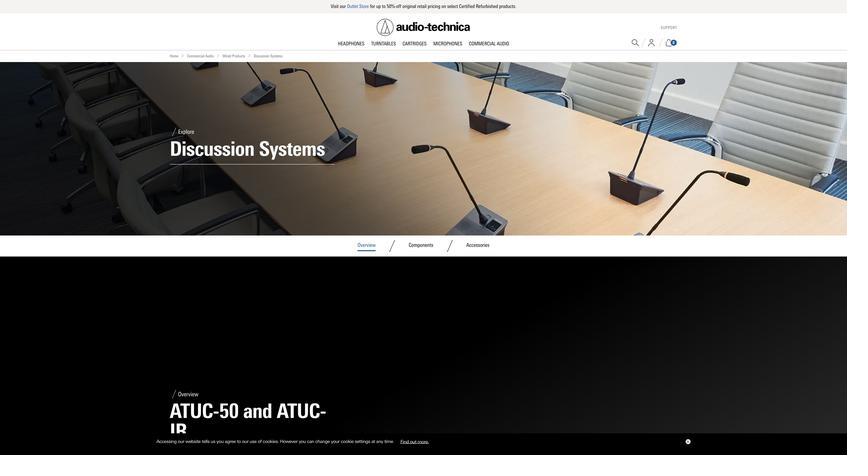 Task type: vqa. For each thing, say whether or not it's contained in the screenshot.
WEBSITE
yes



Task type: describe. For each thing, give the bounding box(es) containing it.
0 vertical spatial systems
[[271, 54, 283, 58]]

support
[[661, 25, 678, 30]]

cartridges
[[403, 41, 427, 47]]

magnifying glass image
[[632, 39, 639, 46]]

retail
[[418, 3, 427, 9]]

explore
[[178, 128, 194, 136]]

1 vertical spatial commercial audio
[[187, 54, 214, 58]]

tells
[[202, 439, 210, 445]]

microphones
[[434, 41, 463, 47]]

0
[[673, 40, 675, 45]]

time.
[[385, 439, 395, 445]]

1 you from the left
[[217, 439, 224, 445]]

of
[[258, 439, 262, 445]]

products
[[232, 54, 245, 58]]

pricing
[[428, 3, 441, 9]]

breadcrumbs image
[[248, 54, 251, 57]]

home
[[170, 54, 179, 58]]

components link
[[409, 242, 434, 252]]

outlet
[[347, 3, 358, 9]]

support link
[[661, 25, 678, 30]]

1 horizontal spatial our
[[242, 439, 249, 445]]

breadcrumbs image for wired products
[[217, 54, 220, 57]]

select
[[448, 3, 458, 9]]

and
[[243, 400, 272, 424]]

outlet store link
[[347, 3, 369, 9]]

ir
[[170, 420, 187, 444]]

audio for the right commercial audio link
[[497, 41, 510, 47]]

cross image
[[687, 441, 689, 444]]

accessing
[[157, 439, 177, 445]]

cartridges link
[[400, 41, 430, 47]]

off
[[397, 3, 402, 9]]

for
[[370, 3, 375, 9]]

us
[[211, 439, 215, 445]]

original
[[403, 3, 416, 9]]

wired
[[223, 54, 231, 58]]

change
[[316, 439, 330, 445]]

visit our outlet store for up to 50%-off original retail pricing on select certified refurbished products.
[[331, 3, 517, 9]]

up
[[376, 3, 381, 9]]

can
[[307, 439, 314, 445]]

discussion systems image
[[0, 62, 848, 236]]

find
[[401, 439, 409, 445]]

0 vertical spatial discussion systems
[[254, 54, 283, 58]]

1 vertical spatial discussion
[[170, 137, 255, 161]]

0 horizontal spatial commercial audio link
[[187, 53, 214, 59]]

our for accessing
[[178, 439, 184, 445]]

cookie
[[341, 439, 354, 445]]

our for visit
[[340, 3, 346, 9]]

use
[[250, 439, 257, 445]]

your
[[331, 439, 340, 445]]



Task type: locate. For each thing, give the bounding box(es) containing it.
1 vertical spatial commercial audio link
[[187, 53, 214, 59]]

commercial
[[469, 41, 496, 47], [187, 54, 205, 58]]

settings
[[355, 439, 370, 445]]

headphones
[[338, 41, 365, 47]]

atuc- up website
[[170, 400, 219, 424]]

to right up
[[382, 3, 386, 9]]

1 horizontal spatial you
[[299, 439, 306, 445]]

0 vertical spatial commercial audio
[[469, 41, 510, 47]]

1 horizontal spatial to
[[382, 3, 386, 9]]

1 horizontal spatial atuc-
[[277, 400, 326, 424]]

overview link
[[358, 242, 376, 252]]

discussion systems
[[254, 54, 283, 58], [170, 137, 325, 161]]

2 breadcrumbs image from the left
[[217, 54, 220, 57]]

1 horizontal spatial commercial
[[469, 41, 496, 47]]

turntables
[[371, 41, 396, 47]]

1 vertical spatial audio
[[205, 54, 214, 58]]

overview
[[358, 242, 376, 248], [178, 391, 199, 398]]

at
[[372, 439, 375, 445]]

our left website
[[178, 439, 184, 445]]

our
[[340, 3, 346, 9], [178, 439, 184, 445], [242, 439, 249, 445]]

you left can
[[299, 439, 306, 445]]

0 horizontal spatial you
[[217, 439, 224, 445]]

0 vertical spatial commercial audio link
[[466, 41, 513, 47]]

breadcrumbs image left wired
[[217, 54, 220, 57]]

divider line image
[[642, 39, 646, 47], [659, 39, 663, 47], [170, 128, 178, 136], [444, 241, 456, 252]]

breadcrumbs image for commercial audio
[[181, 54, 185, 57]]

0 vertical spatial overview
[[358, 242, 376, 248]]

find out more. link
[[396, 437, 434, 447]]

atuc-
[[170, 400, 219, 424], [277, 400, 326, 424]]

agree
[[225, 439, 236, 445]]

turntables link
[[368, 41, 400, 47]]

1 breadcrumbs image from the left
[[181, 54, 185, 57]]

1 horizontal spatial commercial audio
[[469, 41, 510, 47]]

more.
[[418, 439, 429, 445]]

0 horizontal spatial our
[[178, 439, 184, 445]]

0 vertical spatial discussion
[[254, 54, 270, 58]]

1 vertical spatial systems
[[259, 137, 325, 161]]

50
[[219, 400, 239, 424]]

any
[[376, 439, 383, 445]]

our right 'visit'
[[340, 3, 346, 9]]

wired products
[[223, 54, 245, 58]]

visit
[[331, 3, 339, 9]]

0 horizontal spatial breadcrumbs image
[[181, 54, 185, 57]]

atuc- up can
[[277, 400, 326, 424]]

1 vertical spatial to
[[237, 439, 241, 445]]

0 horizontal spatial commercial audio
[[187, 54, 214, 58]]

headphones link
[[335, 41, 368, 47]]

store
[[360, 3, 369, 9]]

systems
[[271, 54, 283, 58], [259, 137, 325, 161]]

accessories link
[[467, 242, 490, 252]]

discussion down the explore
[[170, 137, 255, 161]]

0 vertical spatial audio
[[497, 41, 510, 47]]

50%-
[[387, 3, 397, 9]]

you
[[217, 439, 224, 445], [299, 439, 306, 445]]

1 horizontal spatial commercial audio link
[[466, 41, 513, 47]]

find out more.
[[401, 439, 429, 445]]

audio for the leftmost commercial audio link
[[205, 54, 214, 58]]

breadcrumbs image right the home
[[181, 54, 185, 57]]

atuc-50 and atuc- ir
[[170, 400, 326, 444]]

0 vertical spatial to
[[382, 3, 386, 9]]

2 atuc- from the left
[[277, 400, 326, 424]]

on
[[442, 3, 446, 9]]

1 atuc- from the left
[[170, 400, 219, 424]]

discussion right breadcrumbs icon on the top of page
[[254, 54, 270, 58]]

to right agree
[[237, 439, 241, 445]]

1 vertical spatial discussion systems
[[170, 137, 325, 161]]

commercial audio
[[469, 41, 510, 47], [187, 54, 214, 58]]

however
[[280, 439, 298, 445]]

refurbished
[[476, 3, 498, 9]]

0 horizontal spatial atuc-
[[170, 400, 219, 424]]

website
[[186, 439, 201, 445]]

you right us
[[217, 439, 224, 445]]

0 vertical spatial commercial
[[469, 41, 496, 47]]

1 horizontal spatial audio
[[497, 41, 510, 47]]

out
[[410, 439, 417, 445]]

certified
[[459, 3, 475, 9]]

accessories
[[467, 242, 490, 248]]

store logo image
[[377, 19, 471, 36]]

0 horizontal spatial overview
[[178, 391, 199, 398]]

to
[[382, 3, 386, 9], [237, 439, 241, 445]]

accessing our website tells us you agree to our use of cookies. however you can change your cookie settings at any time.
[[157, 439, 396, 445]]

0 horizontal spatial to
[[237, 439, 241, 445]]

components
[[409, 242, 434, 248]]

0 horizontal spatial commercial
[[187, 54, 205, 58]]

2 you from the left
[[299, 439, 306, 445]]

0 horizontal spatial audio
[[205, 54, 214, 58]]

breadcrumbs image
[[181, 54, 185, 57], [217, 54, 220, 57]]

1 horizontal spatial overview
[[358, 242, 376, 248]]

basket image
[[665, 39, 673, 46]]

products.
[[500, 3, 517, 9]]

0 link
[[665, 39, 678, 46]]

cookies.
[[263, 439, 279, 445]]

audio
[[497, 41, 510, 47], [205, 54, 214, 58]]

2 horizontal spatial our
[[340, 3, 346, 9]]

1 vertical spatial commercial
[[187, 54, 205, 58]]

our left use
[[242, 439, 249, 445]]

home link
[[170, 53, 179, 59]]

microphones link
[[430, 41, 466, 47]]

divider line image
[[387, 241, 398, 252]]

1 vertical spatial overview
[[178, 391, 199, 398]]

wired products link
[[223, 53, 245, 59]]

1 horizontal spatial breadcrumbs image
[[217, 54, 220, 57]]

discussion
[[254, 54, 270, 58], [170, 137, 255, 161]]

commercial audio link
[[466, 41, 513, 47], [187, 53, 214, 59]]



